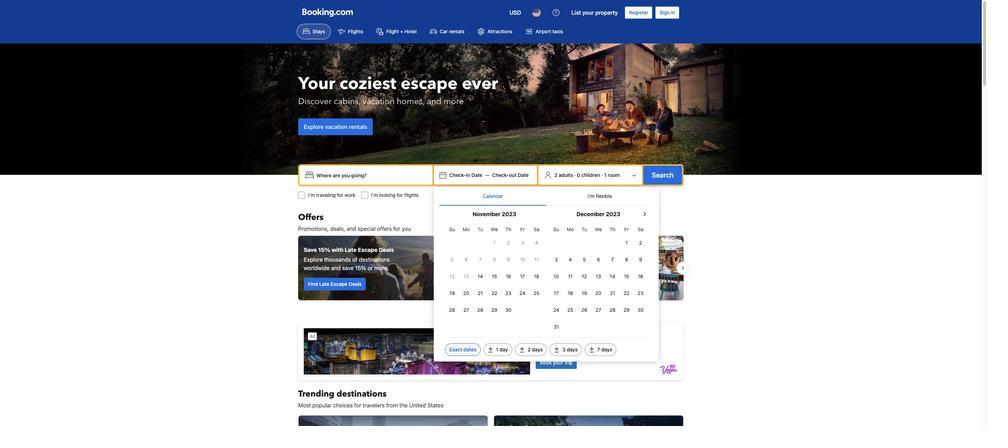Task type: locate. For each thing, give the bounding box(es) containing it.
flights
[[348, 28, 363, 34]]

28 inside 28 november 2023 option
[[477, 307, 483, 313]]

0 vertical spatial late
[[345, 247, 357, 253]]

14 inside 14 option
[[610, 273, 615, 279]]

2023 right november
[[502, 211, 516, 217]]

0 horizontal spatial in
[[466, 172, 470, 178]]

offers promotions, deals, and special offers for you
[[298, 212, 411, 232]]

1 2023 from the left
[[502, 211, 516, 217]]

1 horizontal spatial su
[[553, 226, 559, 232]]

0 vertical spatial your
[[582, 9, 594, 16]]

18 inside checkbox
[[568, 290, 573, 296]]

20 right 19 december 2023 checkbox
[[596, 290, 602, 296]]

search button
[[644, 166, 682, 185]]

29 right 28 november 2023 option
[[492, 307, 497, 313]]

21 right 20 option
[[478, 290, 483, 296]]

1 12 from the left
[[450, 273, 455, 279]]

11 right 10 december 2023 option
[[568, 273, 573, 279]]

monthly
[[499, 269, 520, 275]]

18 down the many
[[534, 273, 539, 279]]

29 inside option
[[624, 307, 630, 313]]

late down worldwide
[[319, 281, 329, 287]]

late inside the save 15% with late escape deals explore thousands of destinations worldwide and save 15% or more
[[345, 247, 357, 253]]

2 29 from the left
[[624, 307, 630, 313]]

1 horizontal spatial find
[[504, 285, 514, 291]]

for left flights
[[397, 192, 403, 198]]

25
[[534, 290, 540, 296], [568, 307, 573, 313]]

0 horizontal spatial 7
[[479, 257, 482, 263]]

more down escape
[[444, 96, 464, 107]]

6 November 2023 checkbox
[[459, 252, 473, 267]]

22 right 21 'checkbox'
[[624, 290, 630, 296]]

your right list
[[582, 9, 594, 16]]

3 inside checkbox
[[555, 257, 558, 263]]

th down december 2023
[[610, 226, 616, 232]]

vacation inside your coziest escape ever discover cabins, vacation homes, and more
[[363, 96, 395, 107]]

2 inside button
[[555, 172, 558, 178]]

browse
[[499, 252, 518, 259]]

19 inside checkbox
[[450, 290, 455, 296]]

0 horizontal spatial ·
[[574, 172, 576, 178]]

2 19 from the left
[[582, 290, 587, 296]]

sign in link
[[656, 6, 680, 19]]

vacation down coziest
[[363, 96, 395, 107]]

2 16 from the left
[[638, 273, 643, 279]]

grid for november
[[445, 223, 544, 318]]

1 horizontal spatial 9
[[639, 257, 642, 263]]

14 left the 15 option
[[478, 273, 483, 279]]

1 30 from the left
[[506, 307, 512, 313]]

2023
[[502, 211, 516, 217], [606, 211, 620, 217]]

11 November 2023 checkbox
[[530, 252, 544, 267]]

1 horizontal spatial grid
[[549, 223, 648, 335]]

find inside find late escape deals link
[[308, 281, 318, 287]]

18 for 18 checkbox
[[568, 290, 573, 296]]

1 horizontal spatial 14
[[610, 273, 615, 279]]

3 for 3 option
[[521, 240, 524, 246]]

13 inside 'checkbox'
[[596, 273, 601, 279]]

2 up 'browse' on the bottom of the page
[[507, 240, 510, 246]]

6 left 7 checkbox
[[465, 257, 468, 263]]

th up 2 checkbox
[[506, 226, 512, 232]]

5
[[451, 257, 454, 263], [583, 257, 586, 263]]

2023 for december 2023
[[606, 211, 620, 217]]

19 December 2023 checkbox
[[578, 286, 592, 301]]

18 December 2023 checkbox
[[563, 286, 578, 301]]

17 left 18 checkbox
[[554, 290, 559, 296]]

3 for 3 checkbox
[[555, 257, 558, 263]]

sa up 2 option
[[638, 226, 644, 232]]

28
[[477, 307, 483, 313], [610, 307, 616, 313]]

1 tu from the left
[[478, 226, 483, 232]]

30 inside checkbox
[[506, 307, 512, 313]]

1 27 from the left
[[464, 307, 469, 313]]

1 5 from the left
[[451, 257, 454, 263]]

2 21 from the left
[[610, 290, 615, 296]]

0 horizontal spatial escape
[[331, 281, 348, 287]]

days for 2 days
[[532, 347, 543, 353]]

1 left room
[[604, 172, 607, 178]]

1 13 from the left
[[464, 273, 469, 279]]

1 horizontal spatial 13
[[596, 273, 601, 279]]

21 for 21 november 2023 checkbox
[[478, 290, 483, 296]]

calendar
[[483, 193, 503, 199]]

2 horizontal spatial and
[[427, 96, 442, 107]]

9
[[507, 257, 510, 263], [639, 257, 642, 263]]

13 for the 13 checkbox
[[464, 273, 469, 279]]

7 for "7 december 2023" checkbox at the right bottom of page
[[611, 257, 614, 263]]

exact
[[449, 347, 462, 353]]

1 fr from the left
[[520, 226, 525, 232]]

16
[[506, 273, 511, 279], [638, 273, 643, 279]]

19
[[450, 290, 455, 296], [582, 290, 587, 296]]

15 inside 15 december 2023 checkbox
[[624, 273, 629, 279]]

trending destinations most popular choices for travelers from the united states
[[298, 388, 444, 409]]

0 vertical spatial vacation
[[363, 96, 395, 107]]

sign in
[[660, 9, 675, 15]]

0 vertical spatial 25
[[534, 290, 540, 296]]

28 for 28 november 2023 option
[[477, 307, 483, 313]]

2 fr from the left
[[624, 226, 629, 232]]

3 days from the left
[[602, 347, 612, 353]]

fr up 3 option
[[520, 226, 525, 232]]

1 horizontal spatial 27
[[596, 307, 601, 313]]

21 inside 'checkbox'
[[610, 290, 615, 296]]

car rentals link
[[424, 24, 471, 39]]

0 horizontal spatial 19
[[450, 290, 455, 296]]

1 21 from the left
[[478, 290, 483, 296]]

0 vertical spatial 3
[[521, 240, 524, 246]]

1 vertical spatial more
[[374, 265, 387, 271]]

1 vertical spatial 15%
[[355, 265, 366, 271]]

3 November 2023 checkbox
[[516, 235, 530, 251]]

sa for november 2023
[[534, 226, 540, 232]]

12 left the 13 checkbox
[[450, 273, 455, 279]]

27 November 2023 checkbox
[[459, 302, 473, 318]]

find late escape deals link
[[304, 278, 366, 291]]

28 inside 28 december 2023 checkbox
[[610, 307, 616, 313]]

in
[[671, 9, 675, 15], [466, 172, 470, 178]]

19 right 18 checkbox
[[582, 290, 587, 296]]

20 right the '19 november 2023' checkbox
[[463, 290, 469, 296]]

worldwide
[[304, 265, 330, 271]]

register link
[[625, 6, 653, 19]]

vacation inside take your longest vacation yet browse properties offering long- term stays, many at reduced monthly rates.
[[549, 243, 572, 249]]

8 inside option
[[625, 257, 628, 263]]

0 horizontal spatial 5
[[451, 257, 454, 263]]

take your longest vacation yet browse properties offering long- term stays, many at reduced monthly rates.
[[499, 243, 582, 275]]

9 for 9 option
[[507, 257, 510, 263]]

3 December 2023 checkbox
[[549, 252, 563, 267]]

9 inside 9 option
[[507, 257, 510, 263]]

hotel
[[405, 28, 417, 34]]

0 horizontal spatial 28
[[477, 307, 483, 313]]

2 horizontal spatial vacation
[[549, 243, 572, 249]]

1 grid from the left
[[445, 223, 544, 318]]

your right 'take'
[[513, 243, 526, 249]]

20 inside 20 option
[[463, 290, 469, 296]]

29 December 2023 checkbox
[[620, 302, 634, 318]]

22 inside checkbox
[[624, 290, 630, 296]]

we for december
[[595, 226, 602, 232]]

1 horizontal spatial sa
[[638, 226, 644, 232]]

0 horizontal spatial date
[[472, 172, 483, 178]]

0 horizontal spatial 13
[[464, 273, 469, 279]]

6
[[465, 257, 468, 263], [597, 257, 600, 263]]

0 vertical spatial 15%
[[318, 247, 330, 253]]

· left the 0
[[574, 172, 576, 178]]

1 horizontal spatial 24
[[553, 307, 559, 313]]

13
[[464, 273, 469, 279], [596, 273, 601, 279]]

1 horizontal spatial 28
[[610, 307, 616, 313]]

13 right 12 option
[[464, 273, 469, 279]]

long-
[[568, 252, 582, 259]]

0 horizontal spatial sa
[[534, 226, 540, 232]]

region
[[293, 233, 689, 303]]

1 horizontal spatial 4
[[569, 257, 572, 263]]

su up offering
[[553, 226, 559, 232]]

2 horizontal spatial 7
[[611, 257, 614, 263]]

28 right 27 option
[[610, 307, 616, 313]]

2 date from the left
[[518, 172, 529, 178]]

1 horizontal spatial 8
[[625, 257, 628, 263]]

0 horizontal spatial 26
[[449, 307, 455, 313]]

su
[[449, 226, 455, 232], [553, 226, 559, 232]]

0 horizontal spatial 12
[[450, 273, 455, 279]]

4 right offering
[[569, 257, 572, 263]]

escape up or
[[358, 247, 378, 253]]

3 inside option
[[521, 240, 524, 246]]

1 mo from the left
[[463, 226, 470, 232]]

1 6 from the left
[[465, 257, 468, 263]]

19 inside checkbox
[[582, 290, 587, 296]]

27
[[464, 307, 469, 313], [596, 307, 601, 313]]

1 su from the left
[[449, 226, 455, 232]]

24 left 25 december 2023 checkbox
[[553, 307, 559, 313]]

1 th from the left
[[506, 226, 512, 232]]

tu down the december
[[582, 226, 587, 232]]

5 inside the 5 checkbox
[[583, 257, 586, 263]]

15% left or
[[355, 265, 366, 271]]

2 6 from the left
[[597, 257, 600, 263]]

29
[[492, 307, 497, 313], [624, 307, 630, 313]]

your inside take your longest vacation yet browse properties offering long- term stays, many at reduced monthly rates.
[[513, 243, 526, 249]]

12 inside "checkbox"
[[582, 273, 587, 279]]

21 inside checkbox
[[478, 290, 483, 296]]

2 14 from the left
[[610, 273, 615, 279]]

1 16 from the left
[[506, 273, 511, 279]]

2 12 from the left
[[582, 273, 587, 279]]

1 horizontal spatial date
[[518, 172, 529, 178]]

27 right 26 checkbox on the left of page
[[464, 307, 469, 313]]

your for property
[[582, 9, 594, 16]]

0 vertical spatial 11
[[534, 257, 539, 263]]

1 horizontal spatial 23
[[638, 290, 644, 296]]

deals
[[379, 247, 394, 253], [349, 281, 362, 287]]

23 right 22 december 2023 checkbox
[[638, 290, 644, 296]]

22 right 21 november 2023 checkbox
[[492, 290, 497, 296]]

trending
[[298, 388, 335, 400]]

find a stay
[[504, 285, 529, 291]]

0 vertical spatial escape
[[358, 247, 378, 253]]

and inside your coziest escape ever discover cabins, vacation homes, and more
[[427, 96, 442, 107]]

24 inside checkbox
[[553, 307, 559, 313]]

24 inside option
[[520, 290, 526, 296]]

26 inside option
[[582, 307, 588, 313]]

18
[[534, 273, 539, 279], [568, 290, 573, 296]]

3 down 31 checkbox
[[563, 347, 566, 353]]

20
[[463, 290, 469, 296], [596, 290, 602, 296]]

15 right 14 option
[[624, 273, 629, 279]]

1 28 from the left
[[477, 307, 483, 313]]

destinations inside the save 15% with late escape deals explore thousands of destinations worldwide and save 15% or more
[[359, 257, 390, 263]]

17 up stay
[[520, 273, 525, 279]]

promotions,
[[298, 226, 329, 232]]

24 right a
[[520, 290, 526, 296]]

23 inside checkbox
[[638, 290, 644, 296]]

4 up properties
[[535, 240, 538, 246]]

24 November 2023 checkbox
[[516, 286, 530, 301]]

0 horizontal spatial and
[[331, 265, 341, 271]]

26 inside checkbox
[[449, 307, 455, 313]]

thousands
[[324, 257, 351, 263]]

8 inside checkbox
[[493, 257, 496, 263]]

2 su from the left
[[553, 226, 559, 232]]

main content containing offers
[[293, 212, 689, 426]]

grid for december
[[549, 223, 648, 335]]

12 inside option
[[450, 273, 455, 279]]

2 26 from the left
[[582, 307, 588, 313]]

23 left a
[[506, 290, 512, 296]]

0 horizontal spatial fr
[[520, 226, 525, 232]]

30 December 2023 checkbox
[[634, 302, 648, 318]]

21 right 20 december 2023 checkbox
[[610, 290, 615, 296]]

1 vertical spatial 10
[[554, 273, 559, 279]]

7 right 3 days
[[597, 347, 600, 353]]

6 for 6 december 2023 checkbox
[[597, 257, 600, 263]]

1 horizontal spatial rentals
[[449, 28, 465, 34]]

date right out
[[518, 172, 529, 178]]

2 vertical spatial 3
[[563, 347, 566, 353]]

0 horizontal spatial 25
[[534, 290, 540, 296]]

destinations up travelers
[[337, 388, 387, 400]]

1 horizontal spatial late
[[345, 247, 357, 253]]

1 8 from the left
[[493, 257, 496, 263]]

26 for 26 checkbox on the left of page
[[449, 307, 455, 313]]

destinations up or
[[359, 257, 390, 263]]

10 down reduced
[[554, 273, 559, 279]]

0 vertical spatial more
[[444, 96, 464, 107]]

su up 5 november 2023 checkbox
[[449, 226, 455, 232]]

more right or
[[374, 265, 387, 271]]

find
[[308, 281, 318, 287], [504, 285, 514, 291]]

1 horizontal spatial in
[[671, 9, 675, 15]]

23 inside option
[[506, 290, 512, 296]]

rentals
[[449, 28, 465, 34], [349, 124, 367, 130]]

mo for december
[[567, 226, 574, 232]]

2 20 from the left
[[596, 290, 602, 296]]

1 left 2 option
[[626, 240, 628, 246]]

and inside offers promotions, deals, and special offers for you
[[347, 226, 356, 232]]

cabins,
[[334, 96, 361, 107]]

the
[[400, 402, 408, 409]]

19 for 19 december 2023 checkbox
[[582, 290, 587, 296]]

calendar button
[[440, 187, 547, 205]]

1 vertical spatial 4
[[569, 257, 572, 263]]

1 vertical spatial in
[[466, 172, 470, 178]]

region containing take your longest vacation yet
[[293, 233, 689, 303]]

days for 7 days
[[602, 347, 612, 353]]

1 we from the left
[[491, 226, 498, 232]]

26 left 27 option on the bottom left of page
[[449, 307, 455, 313]]

i'm left 'traveling'
[[308, 192, 315, 198]]

escape down 'save'
[[331, 281, 348, 287]]

1 horizontal spatial 18
[[568, 290, 573, 296]]

for inside trending destinations most popular choices for travelers from the united states
[[354, 402, 361, 409]]

15%
[[318, 247, 330, 253], [355, 265, 366, 271]]

deals down 'save'
[[349, 281, 362, 287]]

2 sa from the left
[[638, 226, 644, 232]]

2 mo from the left
[[567, 226, 574, 232]]

1 29 from the left
[[492, 307, 497, 313]]

17 December 2023 checkbox
[[549, 286, 563, 301]]

27 right 26 option
[[596, 307, 601, 313]]

0 vertical spatial and
[[427, 96, 442, 107]]

2 · from the left
[[602, 172, 603, 178]]

18 for 18 option
[[534, 273, 539, 279]]

in left —
[[466, 172, 470, 178]]

0 horizontal spatial mo
[[463, 226, 470, 232]]

find for browse properties offering long- term stays, many at reduced monthly rates.
[[504, 285, 514, 291]]

1 horizontal spatial i'm
[[588, 193, 595, 199]]

1 day
[[496, 347, 508, 353]]

0 horizontal spatial we
[[491, 226, 498, 232]]

0 horizontal spatial check-
[[449, 172, 466, 178]]

0 horizontal spatial i'm
[[308, 192, 315, 198]]

1 left 'take'
[[493, 240, 496, 246]]

1 sa from the left
[[534, 226, 540, 232]]

a
[[515, 285, 518, 291]]

and inside the save 15% with late escape deals explore thousands of destinations worldwide and save 15% or more
[[331, 265, 341, 271]]

3 right 2 checkbox
[[521, 240, 524, 246]]

16 for 16 december 2023 option
[[638, 273, 643, 279]]

10 inside option
[[554, 273, 559, 279]]

0 horizontal spatial 27
[[464, 307, 469, 313]]

25 right stay
[[534, 290, 540, 296]]

save 15% with late escape deals explore thousands of destinations worldwide and save 15% or more
[[304, 247, 394, 271]]

0 vertical spatial deals
[[379, 247, 394, 253]]

21 for 21 'checkbox'
[[610, 290, 615, 296]]

13 December 2023 checkbox
[[592, 269, 606, 284]]

19 left 20 option
[[450, 290, 455, 296]]

vacation up offering
[[549, 243, 572, 249]]

1 15 from the left
[[492, 273, 497, 279]]

1 horizontal spatial 5
[[583, 257, 586, 263]]

0 horizontal spatial days
[[532, 347, 543, 353]]

0 horizontal spatial 4
[[535, 240, 538, 246]]

6 left "7 december 2023" checkbox at the right bottom of page
[[597, 257, 600, 263]]

0 horizontal spatial 16
[[506, 273, 511, 279]]

11 left at
[[534, 257, 539, 263]]

2 9 from the left
[[639, 257, 642, 263]]

1 22 from the left
[[492, 290, 497, 296]]

you
[[402, 226, 411, 232]]

your for longest
[[513, 243, 526, 249]]

14 inside 14 november 2023 checkbox
[[478, 273, 483, 279]]

20 November 2023 checkbox
[[459, 286, 473, 301]]

21
[[478, 290, 483, 296], [610, 290, 615, 296]]

2 27 from the left
[[596, 307, 601, 313]]

search
[[652, 171, 674, 179]]

1 horizontal spatial your
[[582, 9, 594, 16]]

4 inside option
[[569, 257, 572, 263]]

0 horizontal spatial 14
[[478, 273, 483, 279]]

1 horizontal spatial fr
[[624, 226, 629, 232]]

17 inside checkbox
[[554, 290, 559, 296]]

2 30 from the left
[[638, 307, 644, 313]]

property
[[596, 9, 618, 16]]

i'm looking for flights
[[371, 192, 419, 198]]

18 inside option
[[534, 273, 539, 279]]

25 right "24" checkbox
[[568, 307, 573, 313]]

11 inside option
[[568, 273, 573, 279]]

2 8 from the left
[[625, 257, 628, 263]]

17 inside 'checkbox'
[[520, 273, 525, 279]]

4 inside checkbox
[[535, 240, 538, 246]]

2 days from the left
[[567, 347, 578, 353]]

explore up worldwide
[[304, 257, 323, 263]]

tab list
[[440, 187, 653, 206]]

5 for the 5 checkbox
[[583, 257, 586, 263]]

12 for 12 "checkbox"
[[582, 273, 587, 279]]

2 inside option
[[639, 240, 642, 246]]

for left 'work'
[[337, 192, 343, 198]]

2 grid from the left
[[549, 223, 648, 335]]

0 horizontal spatial th
[[506, 226, 512, 232]]

i'm left flexible
[[588, 193, 595, 199]]

rentals inside car rentals link
[[449, 28, 465, 34]]

progress bar
[[487, 306, 495, 309]]

5 left 6 checkbox at bottom left
[[451, 257, 454, 263]]

28 right 27 option on the bottom left of page
[[477, 307, 483, 313]]

progress bar inside main content
[[487, 306, 495, 309]]

0 vertical spatial 4
[[535, 240, 538, 246]]

1 horizontal spatial th
[[610, 226, 616, 232]]

more inside the save 15% with late escape deals explore thousands of destinations worldwide and save 15% or more
[[374, 265, 387, 271]]

29 right 28 december 2023 checkbox
[[624, 307, 630, 313]]

2 th from the left
[[610, 226, 616, 232]]

mo
[[463, 226, 470, 232], [567, 226, 574, 232]]

30 right 29 option
[[638, 307, 644, 313]]

2 2023 from the left
[[606, 211, 620, 217]]

0 horizontal spatial 8
[[493, 257, 496, 263]]

2 we from the left
[[595, 226, 602, 232]]

2023 down flexible
[[606, 211, 620, 217]]

16 inside option
[[506, 273, 511, 279]]

7 right 6 checkbox at bottom left
[[479, 257, 482, 263]]

1 explore from the top
[[304, 124, 324, 130]]

check- left —
[[449, 172, 466, 178]]

14 left 15 december 2023 checkbox
[[610, 273, 615, 279]]

6 for 6 checkbox at bottom left
[[465, 257, 468, 263]]

13 right 12 "checkbox"
[[596, 273, 601, 279]]

8 left term
[[493, 257, 496, 263]]

1 9 from the left
[[507, 257, 510, 263]]

vacation down 'cabins,' on the top of the page
[[325, 124, 348, 130]]

1 horizontal spatial 10
[[554, 273, 559, 279]]

0 horizontal spatial 18
[[534, 273, 539, 279]]

1 14 from the left
[[478, 273, 483, 279]]

16 inside option
[[638, 273, 643, 279]]

9 inside 9 december 2023 option
[[639, 257, 642, 263]]

0 horizontal spatial rentals
[[349, 124, 367, 130]]

5 right long-
[[583, 257, 586, 263]]

15% left with
[[318, 247, 330, 253]]

15 inside the 15 option
[[492, 273, 497, 279]]

27 for 27 option on the bottom left of page
[[464, 307, 469, 313]]

7 December 2023 checkbox
[[606, 252, 620, 267]]

1 23 from the left
[[506, 290, 512, 296]]

main content
[[293, 212, 689, 426]]

27 December 2023 checkbox
[[592, 302, 606, 318]]

22 for 22 november 2023 option
[[492, 290, 497, 296]]

0 horizontal spatial tu
[[478, 226, 483, 232]]

0 horizontal spatial deals
[[349, 281, 362, 287]]

1 19 from the left
[[450, 290, 455, 296]]

13 inside checkbox
[[464, 273, 469, 279]]

2 28 from the left
[[610, 307, 616, 313]]

0 horizontal spatial 3
[[521, 240, 524, 246]]

2 right the 1 december 2023 option
[[639, 240, 642, 246]]

15 November 2023 checkbox
[[487, 269, 502, 284]]

30 inside option
[[638, 307, 644, 313]]

2 15 from the left
[[624, 273, 629, 279]]

20 December 2023 checkbox
[[592, 286, 606, 301]]

28 November 2023 checkbox
[[473, 302, 487, 318]]

2 22 from the left
[[624, 290, 630, 296]]

0 vertical spatial rentals
[[449, 28, 465, 34]]

2 5 from the left
[[583, 257, 586, 263]]

1 horizontal spatial 21
[[610, 290, 615, 296]]

2 right the day in the right bottom of the page
[[528, 347, 531, 353]]

i'm
[[371, 192, 378, 198]]

10
[[520, 257, 525, 263], [554, 273, 559, 279]]

11
[[534, 257, 539, 263], [568, 273, 573, 279]]

2 13 from the left
[[596, 273, 601, 279]]

29 inside checkbox
[[492, 307, 497, 313]]

3
[[521, 240, 524, 246], [555, 257, 558, 263], [563, 347, 566, 353]]

16 December 2023 checkbox
[[634, 269, 648, 284]]

1 20 from the left
[[463, 290, 469, 296]]

0 horizontal spatial 29
[[492, 307, 497, 313]]

1 vertical spatial explore
[[304, 257, 323, 263]]

1 days from the left
[[532, 347, 543, 353]]

1 horizontal spatial 2023
[[606, 211, 620, 217]]

escape
[[358, 247, 378, 253], [331, 281, 348, 287]]

your coziest escape ever discover cabins, vacation homes, and more
[[298, 72, 498, 107]]

12 for 12 option
[[450, 273, 455, 279]]

and right deals,
[[347, 226, 356, 232]]

tu down november
[[478, 226, 483, 232]]

10 inside checkbox
[[520, 257, 525, 263]]

deals down offers on the left of the page
[[379, 247, 394, 253]]

1 horizontal spatial 22
[[624, 290, 630, 296]]

20 inside 20 december 2023 checkbox
[[596, 290, 602, 296]]

22 inside option
[[492, 290, 497, 296]]

find inside find a stay link
[[504, 285, 514, 291]]

8 November 2023 checkbox
[[487, 252, 502, 267]]

0 horizontal spatial 11
[[534, 257, 539, 263]]

16 down term
[[506, 273, 511, 279]]

11 inside checkbox
[[534, 257, 539, 263]]

1 vertical spatial and
[[347, 226, 356, 232]]

30 November 2023 checkbox
[[502, 302, 516, 318]]

1 horizontal spatial check-
[[492, 172, 509, 178]]

1 horizontal spatial 20
[[596, 290, 602, 296]]

2 23 from the left
[[638, 290, 644, 296]]

7 for 7 checkbox
[[479, 257, 482, 263]]

5 inside 5 november 2023 checkbox
[[451, 257, 454, 263]]

1 horizontal spatial and
[[347, 226, 356, 232]]

th for november 2023
[[506, 226, 512, 232]]

0 horizontal spatial late
[[319, 281, 329, 287]]

16 right 15 december 2023 checkbox
[[638, 273, 643, 279]]

1 vertical spatial 3
[[555, 257, 558, 263]]

more
[[444, 96, 464, 107], [374, 265, 387, 271]]

1 horizontal spatial 16
[[638, 273, 643, 279]]

26 right 25 december 2023 checkbox
[[582, 307, 588, 313]]

or
[[368, 265, 373, 271]]

2
[[555, 172, 558, 178], [507, 240, 510, 246], [639, 240, 642, 246], [528, 347, 531, 353]]

find late escape deals
[[308, 281, 362, 287]]

30 for 30 option
[[638, 307, 644, 313]]

3 right at
[[555, 257, 558, 263]]

we down december 2023
[[595, 226, 602, 232]]

for right 'choices'
[[354, 402, 361, 409]]

explore vacation rentals
[[304, 124, 367, 130]]

special
[[358, 226, 376, 232]]

1 26 from the left
[[449, 307, 455, 313]]

22 December 2023 checkbox
[[620, 286, 634, 301]]

9 right 8 option at the right bottom of page
[[639, 257, 642, 263]]

2 tu from the left
[[582, 226, 587, 232]]

explore down discover
[[304, 124, 324, 130]]

0 horizontal spatial 17
[[520, 273, 525, 279]]

24 for 24 option
[[520, 290, 526, 296]]

1 horizontal spatial 15%
[[355, 265, 366, 271]]

1 vertical spatial escape
[[331, 281, 348, 287]]

list
[[572, 9, 581, 16]]

0 horizontal spatial your
[[513, 243, 526, 249]]

26 December 2023 checkbox
[[578, 302, 592, 318]]

1 date from the left
[[472, 172, 483, 178]]

1 check- from the left
[[449, 172, 466, 178]]

1 horizontal spatial days
[[567, 347, 578, 353]]

30
[[506, 307, 512, 313], [638, 307, 644, 313]]

2 horizontal spatial 3
[[563, 347, 566, 353]]

1 vertical spatial destinations
[[337, 388, 387, 400]]

· right children in the top right of the page
[[602, 172, 603, 178]]

2 left adults
[[555, 172, 558, 178]]

12 right the 11 option
[[582, 273, 587, 279]]

23
[[506, 290, 512, 296], [638, 290, 644, 296]]

4
[[535, 240, 538, 246], [569, 257, 572, 263]]

grid
[[445, 223, 544, 318], [549, 223, 648, 335]]

7 left 8 option at the right bottom of page
[[611, 257, 614, 263]]

group of friends hiking in the mountains on a sunny day image
[[298, 236, 488, 300]]

rentals inside explore vacation rentals link
[[349, 124, 367, 130]]

2 explore from the top
[[304, 257, 323, 263]]

i'm inside button
[[588, 193, 595, 199]]

0 horizontal spatial 23
[[506, 290, 512, 296]]

in right sign
[[671, 9, 675, 15]]



Task type: vqa. For each thing, say whether or not it's contained in the screenshot.
'interests'
no



Task type: describe. For each thing, give the bounding box(es) containing it.
reduced
[[551, 261, 572, 267]]

explore vacation rentals link
[[298, 118, 373, 135]]

29 for '29 november 2023' checkbox at the bottom
[[492, 307, 497, 313]]

2023 for november 2023
[[502, 211, 516, 217]]

12 November 2023 checkbox
[[445, 269, 459, 284]]

attractions
[[488, 28, 513, 34]]

check-in date — check-out date
[[449, 172, 529, 178]]

16 November 2023 checkbox
[[502, 269, 516, 284]]

1 November 2023 checkbox
[[487, 235, 502, 251]]

travelers
[[363, 402, 385, 409]]

in for sign
[[671, 9, 675, 15]]

homes,
[[397, 96, 425, 107]]

1 horizontal spatial 7
[[597, 347, 600, 353]]

0 horizontal spatial vacation
[[325, 124, 348, 130]]

31
[[554, 324, 559, 330]]

1 inside button
[[604, 172, 607, 178]]

13 November 2023 checkbox
[[459, 269, 473, 284]]

deals inside the save 15% with late escape deals explore thousands of destinations worldwide and save 15% or more
[[379, 247, 394, 253]]

27 for 27 option
[[596, 307, 601, 313]]

5 for 5 november 2023 checkbox
[[451, 257, 454, 263]]

usd button
[[505, 4, 525, 21]]

i'm flexible
[[588, 193, 612, 199]]

23 for 23 november 2023 option
[[506, 290, 512, 296]]

14 for 14 november 2023 checkbox
[[478, 273, 483, 279]]

4 December 2023 checkbox
[[563, 252, 578, 267]]

dates
[[464, 347, 477, 353]]

escape
[[401, 72, 458, 95]]

6 December 2023 checkbox
[[592, 252, 606, 267]]

24 for "24" checkbox
[[553, 307, 559, 313]]

11 December 2023 checkbox
[[563, 269, 578, 284]]

26 November 2023 checkbox
[[445, 302, 459, 318]]

yet
[[573, 243, 582, 249]]

find for explore thousands of destinations worldwide and save 15% or more
[[308, 281, 318, 287]]

airport taxis
[[536, 28, 563, 34]]

save
[[304, 247, 317, 253]]

8 for 8 option at the right bottom of page
[[625, 257, 628, 263]]

car rentals
[[440, 28, 465, 34]]

8 December 2023 checkbox
[[620, 252, 634, 267]]

4 November 2023 checkbox
[[530, 235, 544, 251]]

19 November 2023 checkbox
[[445, 286, 459, 301]]

10 for 10 checkbox
[[520, 257, 525, 263]]

check-out date button
[[490, 169, 532, 182]]

21 December 2023 checkbox
[[606, 286, 620, 301]]

15 December 2023 checkbox
[[620, 269, 634, 284]]

8 for 8 november 2023 checkbox
[[493, 257, 496, 263]]

su for november
[[449, 226, 455, 232]]

flight + hotel
[[386, 28, 417, 34]]

2 days
[[528, 347, 543, 353]]

5 November 2023 checkbox
[[445, 252, 459, 267]]

flights link
[[332, 24, 369, 39]]

december
[[577, 211, 605, 217]]

flight + hotel link
[[371, 24, 423, 39]]

traveling
[[316, 192, 336, 198]]

31 December 2023 checkbox
[[549, 319, 563, 335]]

29 for 29 option
[[624, 307, 630, 313]]

Where are you going? field
[[314, 169, 430, 182]]

term
[[499, 261, 511, 267]]

17 for 17 checkbox
[[554, 290, 559, 296]]

1 · from the left
[[574, 172, 576, 178]]

2 November 2023 checkbox
[[502, 235, 516, 251]]

usd
[[510, 9, 521, 16]]

stays,
[[513, 261, 528, 267]]

11 for the 11 option
[[568, 273, 573, 279]]

25 for 25 november 2023 checkbox
[[534, 290, 540, 296]]

26 for 26 option
[[582, 307, 588, 313]]

22 for 22 december 2023 checkbox
[[624, 290, 630, 296]]

30 for 30 checkbox
[[506, 307, 512, 313]]

states
[[428, 402, 444, 409]]

9 December 2023 checkbox
[[634, 252, 648, 267]]

we for november
[[491, 226, 498, 232]]

7 November 2023 checkbox
[[473, 252, 487, 267]]

14 December 2023 checkbox
[[606, 269, 620, 284]]

ever
[[462, 72, 498, 95]]

15 for the 15 option
[[492, 273, 497, 279]]

2 inside checkbox
[[507, 240, 510, 246]]

deals,
[[330, 226, 345, 232]]

of
[[352, 257, 357, 263]]

10 for 10 december 2023 option
[[554, 273, 559, 279]]

22 November 2023 checkbox
[[487, 286, 502, 301]]

escape inside the save 15% with late escape deals explore thousands of destinations worldwide and save 15% or more
[[358, 247, 378, 253]]

12 December 2023 checkbox
[[578, 269, 592, 284]]

room
[[608, 172, 620, 178]]

flights
[[405, 192, 419, 198]]

2 adults · 0 children · 1 room button
[[542, 169, 639, 182]]

19 for the '19 november 2023' checkbox
[[450, 290, 455, 296]]

from
[[386, 402, 398, 409]]

0 horizontal spatial 15%
[[318, 247, 330, 253]]

13 for '13' 'checkbox'
[[596, 273, 601, 279]]

your
[[298, 72, 335, 95]]

tu for december
[[582, 226, 587, 232]]

su for december
[[553, 226, 559, 232]]

4 for the 4 option
[[569, 257, 572, 263]]

car
[[440, 28, 448, 34]]

th for december 2023
[[610, 226, 616, 232]]

work
[[345, 192, 356, 198]]

choices
[[333, 402, 353, 409]]

14 for 14 option
[[610, 273, 615, 279]]

popular
[[312, 402, 332, 409]]

7 days
[[597, 347, 612, 353]]

23 November 2023 checkbox
[[502, 286, 516, 301]]

check-in date button
[[447, 169, 485, 182]]

2 check- from the left
[[492, 172, 509, 178]]

5 December 2023 checkbox
[[578, 252, 592, 267]]

save
[[342, 265, 354, 271]]

1 vertical spatial late
[[319, 281, 329, 287]]

destinations inside trending destinations most popular choices for travelers from the united states
[[337, 388, 387, 400]]

1 left the day in the right bottom of the page
[[496, 347, 498, 353]]

17 November 2023 checkbox
[[516, 269, 530, 284]]

i'm flexible button
[[547, 187, 653, 205]]

i'm traveling for work
[[308, 192, 356, 198]]

9 November 2023 checkbox
[[502, 252, 516, 267]]

25 December 2023 checkbox
[[563, 302, 578, 318]]

booking.com image
[[302, 8, 353, 17]]

in for check-
[[466, 172, 470, 178]]

20 for 20 option
[[463, 290, 469, 296]]

take your longest vacation yet image
[[621, 236, 684, 300]]

tab list containing calendar
[[440, 187, 653, 206]]

attractions link
[[472, 24, 519, 39]]

more inside your coziest escape ever discover cabins, vacation homes, and more
[[444, 96, 464, 107]]

10 November 2023 checkbox
[[516, 252, 530, 267]]

23 for 23 checkbox
[[638, 290, 644, 296]]

29 November 2023 checkbox
[[487, 302, 502, 318]]

24 December 2023 checkbox
[[549, 302, 563, 318]]

flight
[[386, 28, 399, 34]]

day
[[500, 347, 508, 353]]

adults
[[559, 172, 573, 178]]

sa for december 2023
[[638, 226, 644, 232]]

list your property link
[[567, 4, 622, 21]]

15 for 15 december 2023 checkbox
[[624, 273, 629, 279]]

4 for 4 november 2023 checkbox
[[535, 240, 538, 246]]

2 December 2023 checkbox
[[634, 235, 648, 251]]

1 December 2023 checkbox
[[620, 235, 634, 251]]

—
[[485, 172, 490, 178]]

flexible
[[596, 193, 612, 199]]

december 2023
[[577, 211, 620, 217]]

days for 3 days
[[567, 347, 578, 353]]

tu for november
[[478, 226, 483, 232]]

+
[[400, 28, 403, 34]]

discover
[[298, 96, 332, 107]]

10 December 2023 checkbox
[[549, 269, 563, 284]]

for inside offers promotions, deals, and special offers for you
[[393, 226, 400, 232]]

find a stay link
[[499, 282, 533, 295]]

looking
[[379, 192, 396, 198]]

28 December 2023 checkbox
[[606, 302, 620, 318]]

mo for november
[[463, 226, 470, 232]]

2 adults · 0 children · 1 room
[[555, 172, 620, 178]]

many
[[529, 261, 543, 267]]

offering
[[547, 252, 567, 259]]

20 for 20 december 2023 checkbox
[[596, 290, 602, 296]]

out
[[509, 172, 517, 178]]

17 for 17 'checkbox'
[[520, 273, 525, 279]]

airport
[[536, 28, 551, 34]]

explore inside the save 15% with late escape deals explore thousands of destinations worldwide and save 15% or more
[[304, 257, 323, 263]]

0
[[577, 172, 580, 178]]

11 for 11 checkbox
[[534, 257, 539, 263]]

stays
[[313, 28, 325, 34]]

coziest
[[340, 72, 397, 95]]

i'm for i'm flexible
[[588, 193, 595, 199]]

25 for 25 december 2023 checkbox
[[568, 307, 573, 313]]

23 December 2023 checkbox
[[634, 286, 648, 301]]

25 November 2023 checkbox
[[530, 286, 544, 301]]

offers
[[377, 226, 392, 232]]

1 vertical spatial deals
[[349, 281, 362, 287]]

18 November 2023 checkbox
[[530, 269, 544, 284]]

fr for november 2023
[[520, 226, 525, 232]]

longest
[[527, 243, 547, 249]]

9 for 9 december 2023 option
[[639, 257, 642, 263]]

fr for december 2023
[[624, 226, 629, 232]]

november
[[473, 211, 501, 217]]

14 November 2023 checkbox
[[473, 269, 487, 284]]

november 2023
[[473, 211, 516, 217]]

take
[[499, 243, 512, 249]]

i'm for i'm traveling for work
[[308, 192, 315, 198]]

21 November 2023 checkbox
[[473, 286, 487, 301]]

taxis
[[553, 28, 563, 34]]

28 for 28 december 2023 checkbox
[[610, 307, 616, 313]]

advertisement region
[[298, 323, 684, 380]]

at
[[544, 261, 549, 267]]

rates.
[[521, 269, 536, 275]]

16 for 16 november 2023 option
[[506, 273, 511, 279]]

exact dates
[[449, 347, 477, 353]]



